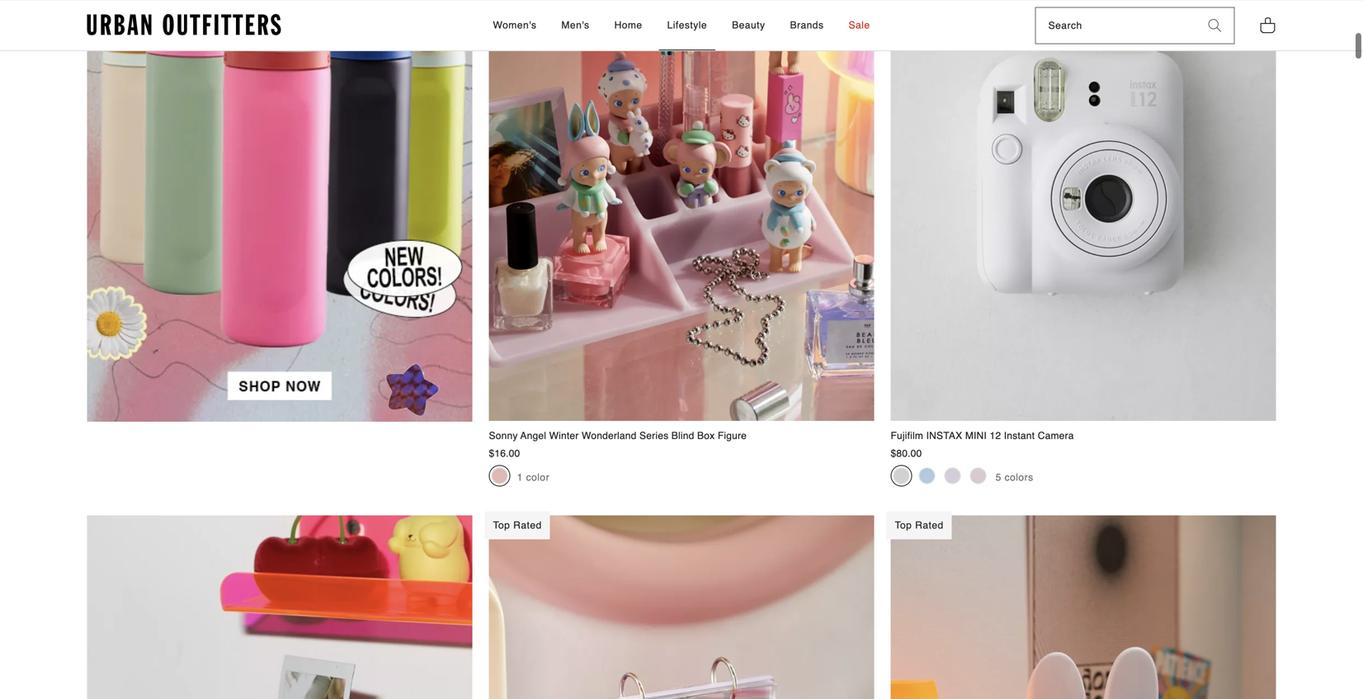 Task type: vqa. For each thing, say whether or not it's contained in the screenshot.
SONNY
yes



Task type: describe. For each thing, give the bounding box(es) containing it.
rated for miffy coin bank image
[[916, 520, 944, 531]]

12
[[990, 430, 1002, 442]]

5
[[996, 472, 1002, 483]]

fujifilm instax mini 12 instant camera image
[[891, 0, 1277, 421]]

home link
[[606, 1, 651, 51]]

instant
[[1005, 430, 1035, 442]]

search image
[[1209, 19, 1222, 32]]

Search text field
[[1037, 8, 1197, 44]]

beauty link
[[724, 1, 774, 51]]

women's
[[493, 19, 537, 31]]

fujifilm instax mini 12 instant camera
[[891, 430, 1075, 442]]

sonny
[[489, 430, 518, 442]]

original price: $16.00 element
[[489, 448, 520, 460]]

white image
[[894, 468, 910, 484]]

top rated for miffy coin bank image
[[895, 520, 944, 531]]

box
[[698, 430, 715, 442]]

1 color
[[517, 472, 550, 483]]

5 colors
[[996, 472, 1034, 483]]

brands link
[[782, 1, 833, 51]]

brands
[[790, 19, 824, 31]]

2 top rated link from the left
[[887, 511, 1277, 699]]

beauty
[[732, 19, 766, 31]]

cowboy boot photo stand image
[[87, 516, 473, 699]]

blind
[[672, 430, 695, 442]]

tabletop wood flip instax mini picture frame image
[[489, 516, 875, 699]]

top for tabletop wood flip instax mini picture frame
[[493, 520, 510, 531]]

sale link
[[841, 1, 879, 51]]

urban outfitters image
[[87, 14, 281, 36]]

sky image
[[919, 468, 936, 484]]

miffy coin bank image
[[891, 516, 1277, 699]]



Task type: locate. For each thing, give the bounding box(es) containing it.
fujifilm instax mini 12 instant camera link
[[891, 0, 1277, 443]]

home
[[615, 19, 643, 31]]

1 horizontal spatial top rated link
[[887, 511, 1277, 699]]

pink image
[[970, 468, 987, 484]]

sale
[[849, 19, 871, 31]]

1 horizontal spatial top
[[895, 520, 913, 531]]

1 top rated from the left
[[493, 520, 542, 531]]

multi image
[[492, 468, 508, 484]]

sonny angel winter wonderland series blind box figure link
[[489, 0, 875, 443]]

camera
[[1038, 430, 1075, 442]]

fujifilm
[[891, 430, 924, 442]]

1 horizontal spatial top rated
[[895, 520, 944, 531]]

2 top rated from the left
[[895, 520, 944, 531]]

top rated down sky image
[[895, 520, 944, 531]]

0 horizontal spatial top rated
[[493, 520, 542, 531]]

rated
[[514, 520, 542, 531], [916, 520, 944, 531]]

top rated link
[[485, 511, 875, 699], [887, 511, 1277, 699]]

top rated
[[493, 520, 542, 531], [895, 520, 944, 531]]

figure
[[718, 430, 747, 442]]

rated for tabletop wood flip instax mini picture frame
[[514, 520, 542, 531]]

winter
[[550, 430, 579, 442]]

main navigation element
[[345, 1, 1019, 51]]

$16.00
[[489, 448, 520, 460]]

top rated down 1
[[493, 520, 542, 531]]

women's link
[[485, 1, 545, 51]]

0 horizontal spatial top
[[493, 520, 510, 531]]

top down white icon
[[895, 520, 913, 531]]

None search field
[[1037, 8, 1197, 44]]

lifestyle
[[668, 19, 708, 31]]

1 top from the left
[[493, 520, 510, 531]]

1 rated from the left
[[514, 520, 542, 531]]

top down multi image
[[493, 520, 510, 531]]

original price: $80.00 element
[[891, 448, 922, 460]]

top rated for tabletop wood flip instax mini picture frame
[[493, 520, 542, 531]]

0 horizontal spatial rated
[[514, 520, 542, 531]]

colors
[[1005, 472, 1034, 483]]

2 rated from the left
[[916, 520, 944, 531]]

2 top from the left
[[895, 520, 913, 531]]

color
[[526, 472, 550, 483]]

men's link
[[553, 1, 598, 51]]

angel
[[521, 430, 547, 442]]

1 horizontal spatial rated
[[916, 520, 944, 531]]

men's
[[562, 19, 590, 31]]

wonderland
[[582, 430, 637, 442]]

series
[[640, 430, 669, 442]]

mini
[[966, 430, 987, 442]]

top
[[493, 520, 510, 531], [895, 520, 913, 531]]

$80.00
[[891, 448, 922, 460]]

lifestyle link
[[659, 1, 716, 51]]

sonny angel winter wonderland series blind box figure image
[[489, 0, 875, 421]]

top for miffy coin bank image
[[895, 520, 913, 531]]

owala image
[[87, 0, 473, 422]]

sonny angel winter wonderland series blind box figure
[[489, 430, 747, 442]]

rated down sky image
[[916, 520, 944, 531]]

instax
[[927, 430, 963, 442]]

0 horizontal spatial top rated link
[[485, 511, 875, 699]]

my shopping bag image
[[1260, 16, 1277, 34]]

rated down 1 color
[[514, 520, 542, 531]]

lilac image
[[945, 468, 961, 484]]

1 top rated link from the left
[[485, 511, 875, 699]]

1
[[517, 472, 523, 483]]



